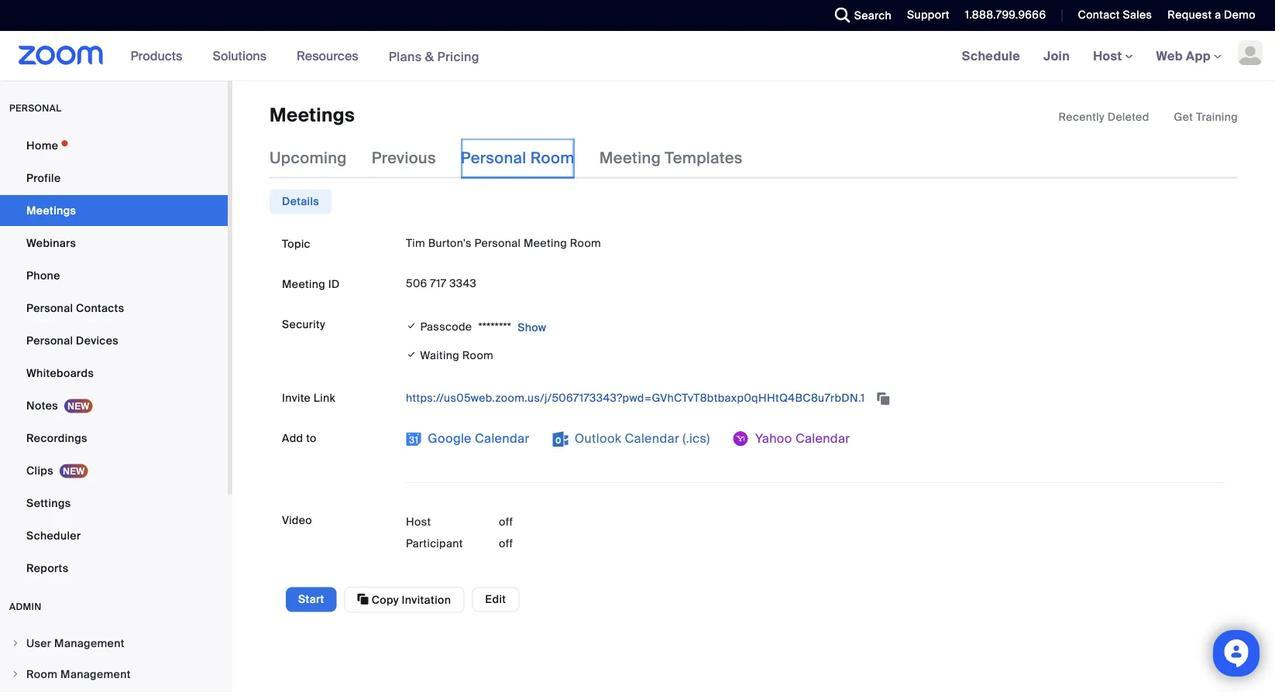 Task type: locate. For each thing, give the bounding box(es) containing it.
1 horizontal spatial meeting
[[524, 236, 567, 250]]

schedule
[[962, 48, 1021, 64]]

personal for personal room
[[461, 148, 527, 168]]

0 vertical spatial right image
[[11, 639, 20, 649]]

get training link
[[1175, 110, 1238, 124]]

start
[[298, 593, 324, 607]]

1 calendar from the left
[[475, 430, 530, 447]]

0 vertical spatial meetings
[[270, 103, 355, 127]]

1 off from the top
[[499, 515, 513, 529]]

participant
[[406, 537, 463, 551]]

outlook
[[575, 430, 622, 447]]

1 btn image from the left
[[406, 432, 422, 447]]

off for host
[[499, 515, 513, 529]]

1 horizontal spatial btn image
[[553, 432, 568, 447]]

room inside topic element
[[570, 236, 601, 250]]

banner
[[0, 31, 1276, 82]]

host
[[1094, 48, 1126, 64], [406, 515, 431, 529]]

copy invitation button
[[345, 587, 464, 613]]

checked image
[[406, 319, 417, 334], [406, 347, 417, 363]]

host inside meetings navigation
[[1094, 48, 1126, 64]]

meeting inside tab list
[[600, 148, 661, 168]]

details
[[282, 194, 319, 209]]

right image
[[11, 639, 20, 649], [11, 670, 20, 680]]

0 horizontal spatial host
[[406, 515, 431, 529]]

0 vertical spatial checked image
[[406, 319, 417, 334]]

calendar down https://us05web.zoom.us/j/5067173343?pwd=gvhctvt8btbaxp0qhhtq4bc8u7rbdn.1 application
[[796, 430, 850, 447]]

management up "room management"
[[54, 637, 125, 651]]

0 vertical spatial management
[[54, 637, 125, 651]]

0 horizontal spatial btn image
[[406, 432, 422, 447]]

2 host element from the top
[[499, 536, 592, 552]]

host element
[[499, 515, 592, 530], [499, 536, 592, 552]]

off for participant
[[499, 537, 513, 551]]

app
[[1187, 48, 1211, 64]]

solutions button
[[213, 31, 274, 81]]

solutions
[[213, 48, 267, 64]]

506
[[406, 276, 428, 291]]

sales
[[1123, 8, 1153, 22]]

outlook calendar (.ics)
[[572, 430, 710, 447]]

3 calendar from the left
[[796, 430, 850, 447]]

right image for room management
[[11, 670, 20, 680]]

right image left "room management"
[[11, 670, 20, 680]]

search
[[855, 8, 892, 22]]

host element for host
[[499, 515, 592, 530]]

2 horizontal spatial meeting
[[600, 148, 661, 168]]

meetings up webinars
[[26, 203, 76, 218]]

contact
[[1078, 8, 1120, 22]]

meeting
[[600, 148, 661, 168], [524, 236, 567, 250], [282, 277, 326, 292]]

join link
[[1032, 31, 1082, 81]]

waiting room
[[417, 349, 494, 363]]

contacts
[[76, 301, 124, 315]]

calendar down https://us05web.zoom.us/j/5067173343?pwd=gvhctvt8btbaxp0qhhtq4bc8u7rbdn.1 link
[[625, 430, 680, 447]]

personal room
[[461, 148, 575, 168]]

application
[[1059, 109, 1238, 125]]

calendar for google
[[475, 430, 530, 447]]

personal menu menu
[[0, 130, 228, 586]]

2 vertical spatial meeting
[[282, 277, 326, 292]]

request a demo link
[[1157, 0, 1276, 31], [1168, 8, 1256, 22]]

personal
[[9, 102, 62, 114]]

invite link
[[282, 391, 336, 405]]

calendar for outlook
[[625, 430, 680, 447]]

meetings link
[[0, 195, 228, 226]]

1 horizontal spatial calendar
[[625, 430, 680, 447]]

admin menu menu
[[0, 629, 228, 693]]

personal
[[461, 148, 527, 168], [475, 236, 521, 250], [26, 301, 73, 315], [26, 334, 73, 348]]

passcode
[[420, 320, 472, 335]]

profile link
[[0, 163, 228, 194]]

https://us05web.zoom.us/j/5067173343?pwd=gvhctvt8btbaxp0qhhtq4bc8u7rbdn.1 application
[[406, 386, 1226, 411]]

1 vertical spatial host element
[[499, 536, 592, 552]]

checked image left passcode
[[406, 319, 417, 334]]

1 vertical spatial off
[[499, 537, 513, 551]]

get training
[[1175, 110, 1238, 124]]

1 vertical spatial right image
[[11, 670, 20, 680]]

0 vertical spatial host element
[[499, 515, 592, 530]]

0 horizontal spatial meeting
[[282, 277, 326, 292]]

recordings link
[[0, 423, 228, 454]]

btn image for google calendar
[[406, 432, 422, 447]]

room inside tabs of meeting tab list
[[531, 148, 575, 168]]

********
[[479, 320, 512, 335]]

recently deleted link
[[1059, 109, 1150, 125]]

1 vertical spatial meeting
[[524, 236, 567, 250]]

2 btn image from the left
[[553, 432, 568, 447]]

2 off from the top
[[499, 537, 513, 551]]

management
[[54, 637, 125, 651], [60, 668, 131, 682]]

btn image
[[734, 432, 749, 447]]

product information navigation
[[119, 31, 491, 82]]

checked image left waiting
[[406, 347, 417, 363]]

0 horizontal spatial meetings
[[26, 203, 76, 218]]

btn image left google
[[406, 432, 422, 447]]

passcode ******** show
[[420, 320, 547, 335]]

1 host element from the top
[[499, 515, 592, 530]]

1 vertical spatial management
[[60, 668, 131, 682]]

host up participant
[[406, 515, 431, 529]]

btn image inside outlook calendar (.ics) link
[[553, 432, 568, 447]]

pricing
[[437, 48, 480, 65]]

1 horizontal spatial host
[[1094, 48, 1126, 64]]

to
[[306, 431, 317, 446]]

invite
[[282, 391, 311, 405]]

0 vertical spatial meeting
[[600, 148, 661, 168]]

btn image
[[406, 432, 422, 447], [553, 432, 568, 447]]

notes link
[[0, 391, 228, 422]]

web app button
[[1157, 48, 1222, 64]]

personal devices
[[26, 334, 119, 348]]

1.888.799.9666 button
[[954, 0, 1050, 31], [966, 8, 1047, 22]]

application containing recently deleted
[[1059, 109, 1238, 125]]

webinars
[[26, 236, 76, 250]]

2 horizontal spatial calendar
[[796, 430, 850, 447]]

edit
[[485, 593, 506, 607]]

2 calendar from the left
[[625, 430, 680, 447]]

recently
[[1059, 110, 1105, 124]]

off
[[499, 515, 513, 529], [499, 537, 513, 551]]

meeting inside topic element
[[524, 236, 567, 250]]

1 right image from the top
[[11, 639, 20, 649]]

1 horizontal spatial meetings
[[270, 103, 355, 127]]

request
[[1168, 8, 1212, 22]]

webinars link
[[0, 228, 228, 259]]

0 vertical spatial off
[[499, 515, 513, 529]]

1 vertical spatial host
[[406, 515, 431, 529]]

contact sales
[[1078, 8, 1153, 22]]

0 horizontal spatial calendar
[[475, 430, 530, 447]]

templates
[[665, 148, 743, 168]]

room management menu item
[[0, 660, 228, 690]]

1 vertical spatial meetings
[[26, 203, 76, 218]]

web
[[1157, 48, 1183, 64]]

right image left user on the bottom left
[[11, 639, 20, 649]]

btn image for outlook calendar (.ics)
[[553, 432, 568, 447]]

plans & pricing link
[[389, 48, 480, 65], [389, 48, 480, 65]]

btn image inside google calendar link
[[406, 432, 422, 447]]

copy image
[[358, 593, 369, 607]]

right image inside user management menu item
[[11, 639, 20, 649]]

personal inside 'link'
[[26, 301, 73, 315]]

banner containing products
[[0, 31, 1276, 82]]

id
[[328, 277, 340, 292]]

training
[[1197, 110, 1238, 124]]

0 vertical spatial host
[[1094, 48, 1126, 64]]

join
[[1044, 48, 1070, 64]]

zoom logo image
[[19, 46, 104, 65]]

https://us05web.zoom.us/j/5067173343?pwd=gvhctvt8btbaxp0qhhtq4bc8u7rbdn.1
[[406, 391, 868, 405]]

support link
[[896, 0, 954, 31], [908, 8, 950, 22]]

btn image left outlook
[[553, 432, 568, 447]]

plans
[[389, 48, 422, 65]]

meetings
[[270, 103, 355, 127], [26, 203, 76, 218]]

calendar right google
[[475, 430, 530, 447]]

copy invitation
[[369, 594, 451, 608]]

whiteboards
[[26, 366, 94, 381]]

show button
[[512, 316, 547, 341]]

management down user management menu item on the left bottom
[[60, 668, 131, 682]]

personal inside tabs of meeting tab list
[[461, 148, 527, 168]]

meetings up upcoming
[[270, 103, 355, 127]]

products button
[[131, 31, 189, 81]]

edit button
[[472, 588, 520, 613]]

host down contact sales
[[1094, 48, 1126, 64]]

video
[[282, 513, 312, 528]]

2 right image from the top
[[11, 670, 20, 680]]

user
[[26, 637, 51, 651]]

right image inside room management menu item
[[11, 670, 20, 680]]

1 vertical spatial checked image
[[406, 347, 417, 363]]

(.ics)
[[683, 430, 710, 447]]

scheduler
[[26, 529, 81, 543]]



Task type: vqa. For each thing, say whether or not it's contained in the screenshot.
Meetings inside personal menu menu
yes



Task type: describe. For each thing, give the bounding box(es) containing it.
copy
[[372, 594, 399, 608]]

a
[[1215, 8, 1222, 22]]

home link
[[0, 130, 228, 161]]

yahoo calendar
[[752, 430, 850, 447]]

home
[[26, 138, 58, 153]]

reports link
[[0, 553, 228, 584]]

personal for personal contacts
[[26, 301, 73, 315]]

personal contacts
[[26, 301, 124, 315]]

1 checked image from the top
[[406, 319, 417, 334]]

google calendar link
[[406, 426, 530, 451]]

meeting for meeting id
[[282, 277, 326, 292]]

717
[[430, 276, 447, 291]]

host element for participant
[[499, 536, 592, 552]]

admin
[[9, 601, 42, 613]]

waiting
[[420, 349, 460, 363]]

calendar for yahoo
[[796, 430, 850, 447]]

products
[[131, 48, 182, 64]]

phone
[[26, 269, 60, 283]]

request a demo
[[1168, 8, 1256, 22]]

scheduler link
[[0, 521, 228, 552]]

start button
[[286, 588, 337, 613]]

security
[[282, 318, 325, 332]]

get
[[1175, 110, 1194, 124]]

yahoo calendar link
[[734, 426, 850, 451]]

right image for user management
[[11, 639, 20, 649]]

settings
[[26, 496, 71, 511]]

copy url image
[[876, 393, 892, 404]]

user management menu item
[[0, 629, 228, 659]]

topic element
[[406, 232, 1226, 255]]

details tab list
[[270, 189, 332, 214]]

outlook calendar (.ics) link
[[553, 426, 710, 451]]

plans & pricing
[[389, 48, 480, 65]]

personal contacts link
[[0, 293, 228, 324]]

management for user management
[[54, 637, 125, 651]]

personal for personal devices
[[26, 334, 73, 348]]

3343
[[450, 276, 477, 291]]

previous
[[372, 148, 436, 168]]

&
[[425, 48, 434, 65]]

host button
[[1094, 48, 1133, 64]]

meetings navigation
[[951, 31, 1276, 82]]

google
[[428, 430, 472, 447]]

clips
[[26, 464, 53, 478]]

burton's
[[428, 236, 472, 250]]

profile
[[26, 171, 61, 185]]

resources
[[297, 48, 359, 64]]

demo
[[1225, 8, 1256, 22]]

2 checked image from the top
[[406, 347, 417, 363]]

schedule link
[[951, 31, 1032, 81]]

notes
[[26, 399, 58, 413]]

invitation
[[402, 594, 451, 608]]

add to element
[[406, 426, 1226, 467]]

details tab
[[270, 189, 332, 214]]

profile picture image
[[1238, 40, 1263, 65]]

devices
[[76, 334, 119, 348]]

recordings
[[26, 431, 87, 446]]

web app
[[1157, 48, 1211, 64]]

room inside menu item
[[26, 668, 58, 682]]

add
[[282, 431, 303, 446]]

https://us05web.zoom.us/j/5067173343?pwd=gvhctvt8btbaxp0qhhtq4bc8u7rbdn.1 link
[[406, 391, 868, 405]]

meeting templates
[[600, 148, 743, 168]]

user management
[[26, 637, 125, 651]]

reports
[[26, 561, 69, 576]]

meeting id
[[282, 277, 340, 292]]

google calendar
[[425, 430, 530, 447]]

tim
[[406, 236, 425, 250]]

link
[[314, 391, 336, 405]]

settings link
[[0, 488, 228, 519]]

management for room management
[[60, 668, 131, 682]]

phone link
[[0, 260, 228, 291]]

personal inside topic element
[[475, 236, 521, 250]]

topic
[[282, 237, 311, 251]]

meetings inside 'personal menu' menu
[[26, 203, 76, 218]]

meeting for meeting templates
[[600, 148, 661, 168]]

clips link
[[0, 456, 228, 487]]

1.888.799.9666
[[966, 8, 1047, 22]]

show
[[518, 321, 547, 335]]

upcoming
[[270, 148, 347, 168]]

recently deleted
[[1059, 110, 1150, 124]]

tabs of meeting tab list
[[270, 138, 768, 179]]

support
[[908, 8, 950, 22]]

add to
[[282, 431, 317, 446]]

deleted
[[1108, 110, 1150, 124]]



